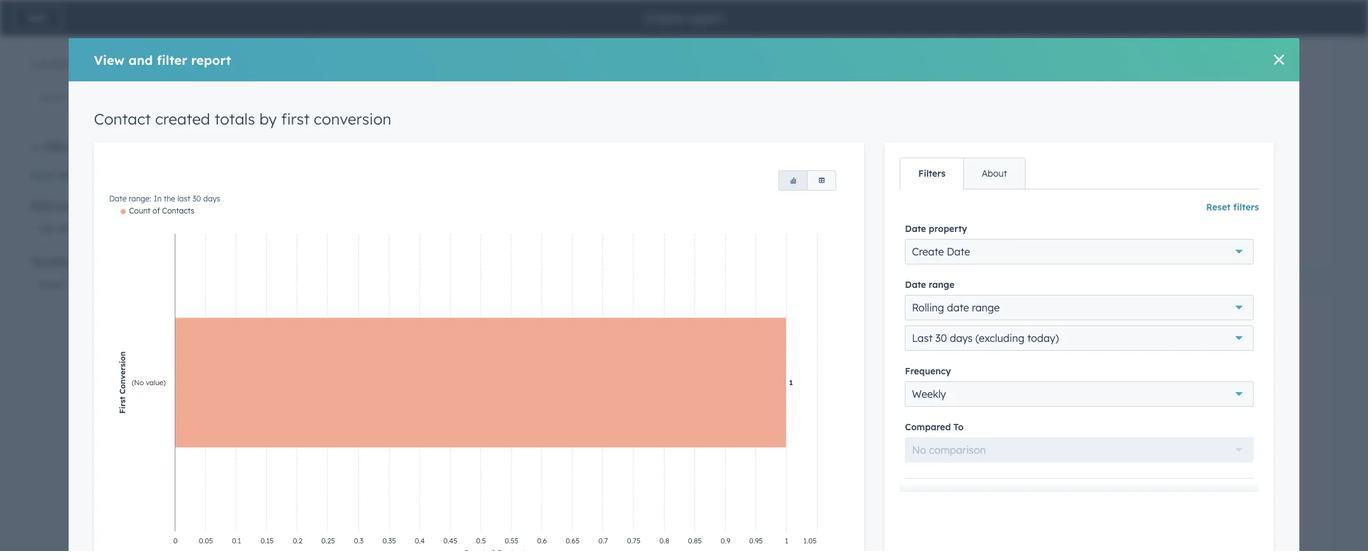 Task type: locate. For each thing, give the bounding box(es) containing it.
compared for compared to: year before
[[750, 420, 788, 429]]

0 horizontal spatial report
[[191, 52, 231, 68]]

my inside what are the original sources of my most recently created contacts?
[[1161, 344, 1176, 357]]

0 horizontal spatial create date
[[750, 30, 780, 49]]

1 vertical spatial my
[[657, 360, 672, 372]]

deals right new
[[832, 531, 858, 540]]

most
[[1065, 317, 1096, 332], [1179, 344, 1203, 357]]

by left first
[[259, 109, 277, 128]]

1 vertical spatial the
[[1052, 344, 1067, 357]]

range: left all
[[266, 29, 288, 39]]

days down date
[[950, 332, 973, 345]]

0 vertical spatial range
[[929, 279, 955, 290]]

1 horizontal spatial create
[[750, 30, 780, 40]]

date
[[246, 29, 263, 39], [750, 40, 770, 49], [109, 194, 127, 203], [905, 223, 926, 235], [947, 245, 970, 258], [905, 279, 926, 290]]

1 vertical spatial last
[[912, 332, 933, 345]]

1 horizontal spatial comparison
[[929, 444, 986, 456]]

filters right clear
[[57, 170, 82, 181]]

1 horizontal spatial deals
[[889, 317, 922, 332]]

contacts created and worked totals with deals created and won totals
[[625, 317, 922, 348]]

and right won
[[738, 317, 763, 332]]

days right last
[[203, 194, 220, 203]]

compared up no
[[905, 421, 951, 433]]

deals down rolling
[[889, 317, 922, 332]]

2 with from the left
[[857, 317, 885, 332]]

recently inside what are the original sources of my most recently created contacts?
[[1206, 344, 1243, 357]]

filters right reset
[[1234, 201, 1259, 213]]

date
[[947, 301, 969, 314]]

create
[[644, 10, 684, 26], [750, 30, 780, 40], [912, 245, 944, 258]]

create date inside popup button
[[912, 245, 970, 258]]

0 vertical spatial worked
[[766, 317, 813, 332]]

1 horizontal spatial report
[[687, 10, 724, 26]]

create up 10/24/2023
[[750, 30, 780, 40]]

1 vertical spatial 30
[[936, 332, 947, 345]]

1 horizontal spatial with
[[857, 317, 885, 332]]

of right 15 on the top of page
[[50, 58, 58, 70]]

group
[[779, 170, 837, 191]]

compared inside contact created totals by first conversion dialog
[[905, 421, 951, 433]]

date range
[[905, 279, 955, 290]]

my left sales
[[657, 360, 672, 372]]

0 vertical spatial by
[[259, 109, 277, 128]]

1 vertical spatial report
[[191, 52, 231, 68]]

totals inside dialog
[[215, 109, 255, 128]]

last
[[913, 30, 933, 40], [912, 332, 933, 345]]

30 down rolling
[[936, 332, 947, 345]]

range: inside contact created totals by first conversion dialog
[[129, 194, 151, 203]]

visualization
[[31, 256, 87, 268]]

first
[[829, 30, 853, 40]]

contact created totals by first conversion dialog
[[68, 38, 1300, 551]]

0 vertical spatial time
[[301, 29, 318, 39]]

last 30 days (excluding today) button
[[905, 325, 1254, 351]]

None checkbox
[[599, 0, 1056, 270]]

1 with from the left
[[340, 317, 367, 332]]

1 vertical spatial of
[[1148, 344, 1158, 357]]

0 vertical spatial of
[[50, 58, 58, 70]]

1 vertical spatial sources
[[1109, 344, 1145, 357]]

contacts worked
[[664, 531, 744, 540]]

1 horizontal spatial the
[[1052, 344, 1067, 357]]

actions button
[[1213, 491, 1254, 509]]

filters link
[[901, 158, 964, 189]]

0 horizontal spatial time
[[301, 29, 318, 39]]

1 vertical spatial by
[[1208, 317, 1224, 332]]

contact for contact
[[641, 35, 677, 45]]

the inside contact created totals by first conversion dialog
[[164, 194, 175, 203]]

comparison inside popup button
[[929, 444, 986, 456]]

0 vertical spatial sources
[[55, 200, 88, 212]]

new deals created
[[812, 531, 896, 540]]

templates
[[71, 141, 115, 153]]

filters for clear
[[57, 170, 82, 181]]

pipeline
[[701, 360, 739, 372]]

create date up 10/24/2023
[[750, 30, 780, 49]]

0 horizontal spatial create
[[644, 10, 684, 26]]

my
[[1161, 344, 1176, 357], [657, 360, 672, 372]]

last left page
[[913, 30, 933, 40]]

close image
[[1275, 55, 1285, 65]]

0 horizontal spatial 30
[[192, 194, 201, 203]]

1 horizontal spatial create date
[[912, 245, 970, 258]]

1 vertical spatial deals
[[832, 531, 858, 540]]

the right "in"
[[164, 194, 175, 203]]

0 vertical spatial last
[[913, 30, 933, 40]]

in
[[154, 194, 162, 203]]

30
[[192, 194, 201, 203], [936, 332, 947, 345]]

0 horizontal spatial days
[[203, 194, 220, 203]]

2 horizontal spatial create
[[912, 245, 944, 258]]

0 horizontal spatial of
[[50, 58, 58, 70]]

time
[[301, 29, 318, 39], [371, 317, 399, 332]]

group inside contact created totals by first conversion dialog
[[779, 170, 837, 191]]

by left source
[[1208, 317, 1224, 332]]

0 horizontal spatial comparison
[[403, 317, 478, 332]]

tab list
[[900, 158, 1026, 189]]

1 horizontal spatial range
[[972, 301, 1000, 314]]

1 horizontal spatial sources
[[1109, 344, 1145, 357]]

30 right last
[[192, 194, 201, 203]]

0 horizontal spatial by
[[259, 109, 277, 128]]

exit
[[29, 12, 45, 24]]

are
[[1033, 344, 1049, 357]]

the right are
[[1052, 344, 1067, 357]]

1 horizontal spatial time
[[371, 317, 399, 332]]

(13) filters selected button
[[31, 216, 189, 242]]

compared left to:
[[750, 420, 788, 429]]

last inside last page seen
[[913, 30, 933, 40]]

0 vertical spatial create
[[644, 10, 684, 26]]

recently down source
[[1206, 344, 1243, 357]]

sources
[[55, 200, 88, 212], [1109, 344, 1145, 357]]

1 horizontal spatial recently
[[1206, 344, 1243, 357]]

1 horizontal spatial my
[[1161, 344, 1176, 357]]

create date down date property
[[912, 245, 970, 258]]

time for with
[[371, 317, 399, 332]]

0 vertical spatial most
[[1065, 317, 1096, 332]]

the inside what are the original sources of my most recently created contacts?
[[1052, 344, 1067, 357]]

filters down no comparison in the right of the page
[[942, 496, 968, 507]]

0 horizontal spatial the
[[164, 194, 175, 203]]

2 vertical spatial create
[[912, 245, 944, 258]]

last inside popup button
[[912, 332, 933, 345]]

sources down contacts most recently created by source
[[1109, 344, 1145, 357]]

1 vertical spatial worked
[[709, 531, 744, 540]]

about
[[982, 168, 1007, 179]]

0 vertical spatial my
[[1161, 344, 1176, 357]]

days inside popup button
[[950, 332, 973, 345]]

by
[[259, 109, 277, 128], [1208, 317, 1224, 332]]

create date button
[[905, 239, 1254, 264]]

created
[[155, 109, 210, 128], [686, 317, 734, 332], [1155, 317, 1204, 332], [625, 332, 674, 348], [1246, 344, 1283, 357], [708, 463, 744, 472], [860, 531, 896, 540]]

contacts for contacts created
[[664, 463, 706, 472]]

interactive chart image
[[1005, 25, 1312, 232], [109, 206, 849, 551], [1005, 430, 1312, 551]]

0 vertical spatial report
[[687, 10, 724, 26]]

0 horizontal spatial my
[[657, 360, 672, 372]]

and up sales
[[678, 332, 702, 348]]

create inside page section element
[[644, 10, 684, 26]]

1 horizontal spatial days
[[950, 332, 973, 345]]

0 horizontal spatial deals
[[832, 531, 858, 540]]

totals
[[215, 109, 255, 128], [300, 317, 336, 332], [817, 317, 853, 332], [736, 332, 772, 348]]

1 horizontal spatial of
[[1148, 344, 1158, 357]]

range: left "in"
[[129, 194, 151, 203]]

10/24/2023
[[750, 62, 799, 73]]

contacts inside contacts created and worked totals with deals created and won totals
[[625, 317, 682, 332]]

1 horizontal spatial worked
[[766, 317, 813, 332]]

date up 10/24/2023
[[750, 40, 770, 49]]

1 horizontal spatial compared
[[905, 421, 951, 433]]

1 vertical spatial create date
[[912, 245, 970, 258]]

no comparison
[[912, 444, 986, 456]]

1 vertical spatial time
[[371, 317, 399, 332]]

1 horizontal spatial range:
[[266, 29, 288, 39]]

None checkbox
[[220, 0, 579, 270], [979, 0, 1338, 270], [220, 290, 579, 551], [599, 290, 959, 551], [979, 290, 1338, 551], [220, 0, 579, 270], [979, 0, 1338, 270], [220, 290, 579, 551], [599, 290, 959, 551], [979, 290, 1338, 551]]

report right filter
[[191, 52, 231, 68]]

1 horizontal spatial by
[[1208, 317, 1224, 332]]

tab list containing filters
[[900, 158, 1026, 189]]

date for date range: in the last 30 days
[[109, 194, 127, 203]]

1 vertical spatial range:
[[129, 194, 151, 203]]

Search search field
[[31, 85, 189, 110]]

report up robinson
[[687, 10, 724, 26]]

filters inside popup button
[[58, 222, 85, 235]]

date down 'property'
[[947, 245, 970, 258]]

0 horizontal spatial and
[[128, 52, 153, 68]]

1 vertical spatial comparison
[[929, 444, 986, 456]]

of
[[50, 58, 58, 70], [1148, 344, 1158, 357]]

create down date property
[[912, 245, 944, 258]]

date left all
[[246, 29, 263, 39]]

compared
[[750, 420, 788, 429], [905, 421, 951, 433]]

1 vertical spatial recently
[[1206, 344, 1243, 357]]

1 vertical spatial most
[[1179, 344, 1203, 357]]

rolling date range button
[[905, 295, 1254, 320]]

reset filters
[[1207, 201, 1259, 213]]

created inside dialog
[[155, 109, 210, 128]]

property
[[929, 223, 967, 235]]

0 horizontal spatial most
[[1065, 317, 1096, 332]]

of down contacts most recently created by source
[[1148, 344, 1158, 357]]

contact for contact created totals by first conversion
[[94, 109, 151, 128]]

compared to: year before
[[750, 420, 844, 429]]

1 vertical spatial days
[[950, 332, 973, 345]]

actions
[[1213, 495, 1246, 506]]

tab list inside contact created totals by first conversion dialog
[[900, 158, 1026, 189]]

greg robinson
[[641, 62, 706, 73]]

0 vertical spatial range:
[[266, 29, 288, 39]]

date left 'property'
[[905, 223, 926, 235]]

most up original
[[1065, 317, 1096, 332]]

0 vertical spatial recently
[[1100, 317, 1152, 332]]

1 horizontal spatial most
[[1179, 344, 1203, 357]]

range
[[929, 279, 955, 290], [972, 301, 1000, 314]]

None button
[[779, 170, 808, 191], [807, 170, 837, 191], [779, 170, 808, 191], [807, 170, 837, 191]]

deals
[[889, 317, 922, 332], [832, 531, 858, 540]]

sources up (13) filters selected
[[55, 200, 88, 212]]

most down contacts most recently created by source
[[1179, 344, 1203, 357]]

date up (13) filters selected popup button
[[109, 194, 127, 203]]

0 vertical spatial days
[[203, 194, 220, 203]]

date up rolling
[[905, 279, 926, 290]]

and left filter
[[128, 52, 153, 68]]

filters right (13)
[[58, 222, 85, 235]]

create up greg robinson on the top of page
[[644, 10, 684, 26]]

before
[[820, 420, 844, 429]]

comparison
[[403, 317, 478, 332], [929, 444, 986, 456]]

0 horizontal spatial compared
[[750, 420, 788, 429]]

1 vertical spatial range
[[972, 301, 1000, 314]]

create inside popup button
[[912, 245, 944, 258]]

time for all
[[301, 29, 318, 39]]

recently up what are the original sources of my most recently created contacts?
[[1100, 317, 1152, 332]]

clear filters
[[31, 170, 82, 181]]

0 vertical spatial the
[[164, 194, 175, 203]]

last down rolling
[[912, 332, 933, 345]]

rolling
[[912, 301, 944, 314]]

1 horizontal spatial 30
[[936, 332, 947, 345]]

my down contacts most recently created by source
[[1161, 344, 1176, 357]]

range right date
[[972, 301, 1000, 314]]

today)
[[1028, 332, 1059, 345]]

0 vertical spatial deals
[[889, 317, 922, 332]]

clear filters button
[[31, 168, 82, 183]]

last for last 30 days (excluding today)
[[912, 332, 933, 345]]

0 horizontal spatial with
[[340, 317, 367, 332]]

worked
[[766, 317, 813, 332], [709, 531, 744, 540]]

filter
[[44, 141, 68, 153]]

0 horizontal spatial range:
[[129, 194, 151, 203]]

contacts for contacts assigned
[[811, 463, 853, 472]]

range up rolling
[[929, 279, 955, 290]]

with
[[340, 317, 367, 332], [857, 317, 885, 332]]

and
[[128, 52, 153, 68], [738, 317, 763, 332], [678, 332, 702, 348]]

1 vertical spatial create
[[750, 30, 780, 40]]

range: for all
[[266, 29, 288, 39]]

create date
[[750, 30, 780, 49], [912, 245, 970, 258]]



Task type: vqa. For each thing, say whether or not it's contained in the screenshot.
View
yes



Task type: describe. For each thing, give the bounding box(es) containing it.
won
[[706, 332, 732, 348]]

reset
[[1207, 201, 1231, 213]]

page section element
[[0, 0, 1368, 36]]

greg robinson link
[[641, 62, 720, 73]]

no comparison button
[[905, 437, 1254, 463]]

of inside what are the original sources of my most recently created contacts?
[[1148, 344, 1158, 357]]

0 vertical spatial create date
[[750, 30, 780, 49]]

seen
[[913, 40, 934, 49]]

first conversion
[[829, 30, 883, 49]]

conversion
[[314, 109, 391, 128]]

exit link
[[13, 5, 61, 31]]

created inside what are the original sources of my most recently created contacts?
[[1246, 344, 1283, 357]]

page
[[935, 30, 955, 40]]

year
[[802, 420, 818, 429]]

date range: in the last 30 days
[[109, 194, 220, 203]]

frequency
[[905, 365, 951, 377]]

date for date range: all time
[[246, 29, 263, 39]]

(13)
[[38, 222, 55, 235]]

and inside contact created totals by first conversion dialog
[[128, 52, 153, 68]]

worked inside contacts created and worked totals with deals created and won totals
[[766, 317, 813, 332]]

with inside contacts created and worked totals with deals created and won totals
[[857, 317, 885, 332]]

reset filters button
[[1207, 200, 1259, 215]]

range inside popup button
[[972, 301, 1000, 314]]

interactive chart image inside contact created totals by first conversion dialog
[[109, 206, 849, 551]]

by inside dialog
[[259, 109, 277, 128]]

contacts for contacts most recently created by source
[[1005, 317, 1061, 332]]

robinson
[[665, 62, 706, 73]]

about link
[[964, 158, 1025, 189]]

filters for reset
[[1234, 201, 1259, 213]]

contacts created
[[664, 463, 744, 472]]

contacts assigned
[[811, 463, 897, 472]]

how's my sales pipeline performing?
[[625, 360, 801, 372]]

deals inside contacts created and worked totals with deals created and won totals
[[889, 317, 922, 332]]

contacts?
[[1005, 359, 1052, 372]]

sources inside what are the original sources of my most recently created contacts?
[[1109, 344, 1145, 357]]

report inside page section element
[[687, 10, 724, 26]]

(excluding
[[976, 332, 1025, 345]]

all
[[291, 29, 299, 39]]

to
[[954, 421, 964, 433]]

select button
[[31, 272, 189, 297]]

2 horizontal spatial and
[[738, 317, 763, 332]]

what
[[1005, 344, 1031, 357]]

select
[[38, 278, 66, 291]]

conversion
[[829, 40, 883, 49]]

contact for contact totals with time comparison
[[246, 317, 296, 332]]

filter
[[157, 52, 187, 68]]

results
[[73, 58, 101, 70]]

filters
[[919, 168, 946, 179]]

selected
[[87, 222, 127, 235]]

0 vertical spatial comparison
[[403, 317, 478, 332]]

last 30 days (excluding today)
[[912, 332, 1059, 345]]

0 horizontal spatial recently
[[1100, 317, 1152, 332]]

0 horizontal spatial sources
[[55, 200, 88, 212]]

original
[[1070, 344, 1106, 357]]

view
[[94, 52, 125, 68]]

rolling date range
[[912, 301, 1000, 314]]

view and filter report
[[94, 52, 231, 68]]

0 vertical spatial 30
[[192, 194, 201, 203]]

performing?
[[742, 360, 801, 372]]

contact for contact filters
[[905, 496, 940, 507]]

contact created totals by first conversion
[[94, 109, 391, 128]]

date range: all time
[[246, 29, 318, 39]]

1-
[[31, 58, 38, 70]]

data sources
[[31, 200, 88, 212]]

date property
[[905, 223, 967, 235]]

30 inside popup button
[[936, 332, 947, 345]]

last
[[177, 194, 190, 203]]

lead
[[389, 447, 410, 456]]

filters for contact
[[942, 496, 968, 507]]

filters for (13)
[[58, 222, 85, 235]]

weekly
[[912, 388, 946, 400]]

filter templates
[[44, 141, 115, 153]]

contacts most recently created by source
[[1005, 317, 1269, 332]]

1 horizontal spatial and
[[678, 332, 702, 348]]

greg
[[641, 62, 662, 73]]

contact filters
[[905, 496, 968, 507]]

contact totals with time comparison
[[246, 317, 478, 332]]

report inside contact created totals by first conversion dialog
[[191, 52, 231, 68]]

0 horizontal spatial worked
[[709, 531, 744, 540]]

85
[[61, 58, 71, 70]]

date for date property
[[905, 223, 926, 235]]

sales
[[675, 360, 699, 372]]

data
[[31, 200, 52, 212]]

what are the original sources of my most recently created contacts?
[[1005, 344, 1283, 372]]

(13) filters selected
[[38, 222, 127, 235]]

compared to
[[905, 421, 964, 433]]

0 horizontal spatial range
[[929, 279, 955, 290]]

no
[[912, 444, 926, 456]]

source
[[1228, 317, 1269, 332]]

weekly button
[[905, 381, 1254, 407]]

date inside create date
[[750, 40, 770, 49]]

contacts for contacts worked
[[664, 531, 706, 540]]

compared for compared to
[[905, 421, 951, 433]]

first
[[281, 109, 310, 128]]

date for date range
[[905, 279, 926, 290]]

date inside popup button
[[947, 245, 970, 258]]

last page seen
[[913, 30, 955, 49]]

create report
[[644, 10, 724, 26]]

range: for in
[[129, 194, 151, 203]]

last for last page seen
[[913, 30, 933, 40]]

none checkbox containing greg robinson
[[599, 0, 1056, 270]]

how's
[[625, 360, 654, 372]]

most inside what are the original sources of my most recently created contacts?
[[1179, 344, 1203, 357]]

new
[[812, 531, 830, 540]]

1-15 of 85 results
[[31, 58, 101, 70]]

assigned
[[855, 463, 897, 472]]

clear
[[31, 170, 54, 181]]

to:
[[790, 420, 800, 429]]

contacts for contacts created and worked totals with deals created and won totals
[[625, 317, 682, 332]]

15
[[38, 58, 47, 70]]



